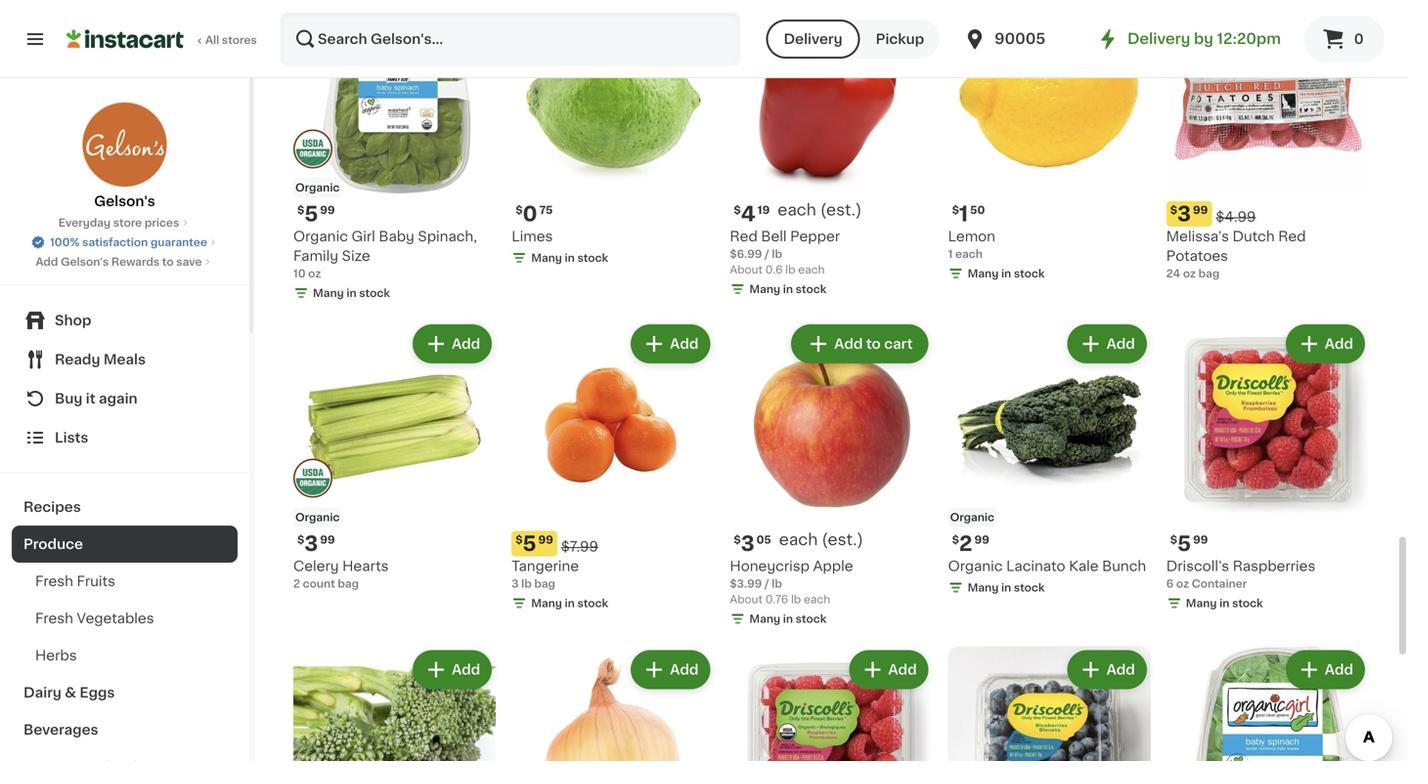 Task type: locate. For each thing, give the bounding box(es) containing it.
2 red from the left
[[1278, 230, 1306, 244]]

prices
[[145, 218, 179, 228]]

add gelson's rewards to save link
[[36, 254, 214, 270]]

each inside honeycrisp apple $3.99 / lb about 0.76 lb each
[[804, 594, 830, 605]]

count
[[303, 579, 335, 590]]

0 horizontal spatial 0
[[523, 204, 537, 225]]

1 horizontal spatial 2
[[959, 534, 972, 554]]

red down $3.99 original price: $4.99 element
[[1278, 230, 1306, 244]]

1 for lemon
[[948, 249, 953, 260]]

$ 0 75
[[516, 204, 553, 225]]

honeycrisp apple $3.99 / lb about 0.76 lb each
[[730, 560, 853, 605]]

about down $6.99
[[730, 265, 763, 275]]

1 horizontal spatial bag
[[534, 579, 555, 590]]

ready meals button
[[12, 340, 238, 379]]

99 for organic girl baby spinach, family size
[[320, 205, 335, 216]]

0 horizontal spatial 1
[[948, 249, 953, 260]]

&
[[65, 686, 76, 700]]

item badge image
[[293, 129, 332, 168], [293, 459, 332, 498]]

lists
[[55, 431, 88, 445]]

99 for organic lacinato kale bunch
[[974, 535, 989, 546]]

3 up celery
[[304, 534, 318, 554]]

shop
[[55, 314, 91, 328]]

add button
[[415, 0, 490, 32], [633, 0, 708, 32], [851, 0, 927, 32], [1288, 0, 1363, 32], [415, 327, 490, 362], [633, 327, 708, 362], [1069, 327, 1145, 362], [1288, 327, 1363, 362], [415, 653, 490, 688], [633, 653, 708, 688], [851, 653, 927, 688], [1069, 653, 1145, 688], [1288, 653, 1363, 688]]

service type group
[[766, 20, 940, 59]]

oz inside the 'organic girl baby spinach, family size 10 oz'
[[308, 269, 321, 279]]

$ inside "$ 2 99"
[[952, 535, 959, 546]]

herbs link
[[12, 638, 238, 675]]

fresh up herbs
[[35, 612, 73, 626]]

None search field
[[280, 12, 741, 66]]

delivery left by
[[1127, 32, 1190, 46]]

lb up 0.6
[[772, 249, 782, 260]]

gelson's up everyday store prices link
[[94, 195, 155, 208]]

2 item badge image from the top
[[293, 459, 332, 498]]

1 fresh from the top
[[35, 575, 73, 589]]

to
[[162, 257, 174, 267], [866, 338, 881, 351]]

1 horizontal spatial $ 5 99
[[516, 534, 553, 554]]

0 vertical spatial about
[[730, 265, 763, 275]]

1 vertical spatial 1
[[948, 249, 953, 260]]

$ 1 50
[[952, 204, 985, 225]]

1 inside lemon 1 each
[[948, 249, 953, 260]]

dairy
[[23, 686, 62, 700]]

product group
[[293, 0, 496, 305], [512, 0, 714, 270], [730, 0, 933, 301], [948, 0, 1151, 286], [1166, 0, 1369, 282], [293, 321, 496, 592], [512, 321, 714, 616], [730, 321, 933, 631], [948, 321, 1151, 600], [1166, 321, 1369, 616], [293, 647, 496, 762], [512, 647, 714, 762], [730, 647, 933, 762], [948, 647, 1151, 762], [1166, 647, 1369, 762]]

driscoll's raspberries 6 oz container
[[1166, 560, 1316, 590]]

0 horizontal spatial to
[[162, 257, 174, 267]]

1 / from the top
[[765, 249, 769, 260]]

gelson's
[[94, 195, 155, 208], [61, 257, 109, 267]]

$ 5 99 up driscoll's
[[1170, 534, 1208, 554]]

eggs
[[80, 686, 115, 700]]

1 left 50
[[959, 204, 968, 225]]

0 horizontal spatial red
[[730, 230, 758, 244]]

to left save
[[162, 257, 174, 267]]

100% satisfaction guarantee button
[[30, 231, 219, 250]]

6
[[1166, 579, 1174, 590]]

fresh
[[35, 575, 73, 589], [35, 612, 73, 626]]

90005
[[995, 32, 1046, 46]]

about down the $3.99 on the bottom of page
[[730, 594, 763, 605]]

2 up organic lacinato kale bunch
[[959, 534, 972, 554]]

3 up the melissa's
[[1178, 204, 1191, 225]]

0
[[1354, 32, 1364, 46], [523, 204, 537, 225]]

3 for $ 3 05
[[741, 534, 755, 554]]

ready
[[55, 353, 100, 367]]

produce
[[23, 538, 83, 552]]

1 horizontal spatial red
[[1278, 230, 1306, 244]]

100%
[[50, 237, 80, 248]]

99 inside "$ 2 99"
[[974, 535, 989, 546]]

each inside lemon 1 each
[[955, 249, 983, 260]]

50
[[970, 205, 985, 216]]

melissa's
[[1166, 230, 1229, 244]]

1
[[959, 204, 968, 225], [948, 249, 953, 260]]

many in stock down 0.76
[[749, 614, 827, 625]]

$ 5 99 up tangerine
[[516, 534, 553, 554]]

1 item badge image from the top
[[293, 129, 332, 168]]

5 up family
[[304, 204, 318, 225]]

2 about from the top
[[730, 594, 763, 605]]

99 up driscoll's
[[1193, 535, 1208, 546]]

3 left 05
[[741, 534, 755, 554]]

$ 5 99 for driscoll's raspberries
[[1170, 534, 1208, 554]]

0 vertical spatial /
[[765, 249, 769, 260]]

0.76
[[765, 594, 788, 605]]

0 vertical spatial (est.)
[[820, 203, 862, 218]]

delivery left pickup
[[784, 32, 843, 46]]

oz right 6
[[1176, 579, 1189, 590]]

lb right 0.76
[[791, 594, 801, 605]]

3 inside tangerine 3 lb bag
[[512, 579, 519, 590]]

lists link
[[12, 419, 238, 458]]

2 horizontal spatial $ 5 99
[[1170, 534, 1208, 554]]

10
[[293, 269, 306, 279]]

/
[[765, 249, 769, 260], [765, 579, 769, 590]]

2 fresh from the top
[[35, 612, 73, 626]]

0 vertical spatial 1
[[959, 204, 968, 225]]

many down 0.76
[[749, 614, 780, 625]]

99 up organic lacinato kale bunch
[[974, 535, 989, 546]]

shop link
[[12, 301, 238, 340]]

99 up family
[[320, 205, 335, 216]]

many
[[531, 253, 562, 264], [968, 269, 999, 279], [749, 284, 780, 295], [313, 288, 344, 299], [968, 583, 999, 594], [531, 598, 562, 609], [1186, 598, 1217, 609], [749, 614, 780, 625]]

(est.) up apple
[[822, 532, 863, 548]]

instacart logo image
[[66, 27, 184, 51]]

0 vertical spatial 0
[[1354, 32, 1364, 46]]

many in stock
[[531, 253, 608, 264], [968, 269, 1045, 279], [749, 284, 827, 295], [313, 288, 390, 299], [968, 583, 1045, 594], [531, 598, 608, 609], [1186, 598, 1263, 609], [749, 614, 827, 625]]

3 inside the $ 3 99 $4.99 melissa's dutch red potatoes 24 oz bag
[[1178, 204, 1191, 225]]

1 vertical spatial 0
[[523, 204, 537, 225]]

(est.) inside $ 4 19 each (est.)
[[820, 203, 862, 218]]

many down limes
[[531, 253, 562, 264]]

/ up 0.6
[[765, 249, 769, 260]]

fresh down the produce
[[35, 575, 73, 589]]

1 horizontal spatial delivery
[[1127, 32, 1190, 46]]

$ inside $ 3 99
[[297, 535, 304, 546]]

1 down lemon
[[948, 249, 953, 260]]

fresh for fresh vegetables
[[35, 612, 73, 626]]

$4.19 each (estimated) element
[[730, 202, 933, 227]]

5 up driscoll's
[[1178, 534, 1191, 554]]

to left cart
[[866, 338, 881, 351]]

2 left count
[[293, 579, 300, 590]]

$ inside $ 0 75
[[516, 205, 523, 216]]

3 down tangerine
[[512, 579, 519, 590]]

$3.99 original price: $4.99 element
[[1166, 202, 1369, 227]]

about
[[730, 265, 763, 275], [730, 594, 763, 605]]

$
[[297, 205, 304, 216], [734, 205, 741, 216], [516, 205, 523, 216], [952, 205, 959, 216], [1170, 205, 1178, 216], [297, 535, 304, 546], [734, 535, 741, 546], [516, 535, 523, 546], [952, 535, 959, 546], [1170, 535, 1178, 546]]

0 horizontal spatial bag
[[338, 579, 359, 590]]

0 vertical spatial to
[[162, 257, 174, 267]]

each inside $ 4 19 each (est.)
[[778, 203, 816, 218]]

bag down 'potatoes'
[[1199, 269, 1220, 279]]

red up $6.99
[[730, 230, 758, 244]]

add
[[452, 8, 480, 22], [670, 8, 699, 22], [888, 8, 917, 22], [1325, 8, 1353, 22], [36, 257, 58, 267], [452, 338, 480, 351], [670, 338, 699, 351], [834, 338, 863, 351], [1107, 338, 1135, 351], [1325, 338, 1353, 351], [452, 663, 480, 677], [670, 663, 699, 677], [888, 663, 917, 677], [1107, 663, 1135, 677], [1325, 663, 1353, 677]]

0 horizontal spatial 2
[[293, 579, 300, 590]]

0 vertical spatial 2
[[959, 534, 972, 554]]

in
[[565, 253, 575, 264], [1001, 269, 1011, 279], [783, 284, 793, 295], [347, 288, 357, 299], [1001, 583, 1011, 594], [565, 598, 575, 609], [1220, 598, 1230, 609], [783, 614, 793, 625]]

$ 3 99 $4.99 melissa's dutch red potatoes 24 oz bag
[[1166, 204, 1306, 279]]

lb
[[772, 249, 782, 260], [786, 265, 795, 275], [772, 579, 782, 590], [521, 579, 532, 590], [791, 594, 801, 605]]

3 inside $3.05 each (estimated) "element"
[[741, 534, 755, 554]]

99 up tangerine
[[538, 535, 553, 546]]

$ left 50
[[952, 205, 959, 216]]

lb down tangerine
[[521, 579, 532, 590]]

lb up 0.76
[[772, 579, 782, 590]]

(est.) up pepper at the top
[[820, 203, 862, 218]]

1 horizontal spatial to
[[866, 338, 881, 351]]

each right 05
[[779, 532, 818, 548]]

buy
[[55, 392, 83, 406]]

many down 0.6
[[749, 284, 780, 295]]

99
[[320, 205, 335, 216], [1193, 205, 1208, 216], [320, 535, 335, 546], [538, 535, 553, 546], [974, 535, 989, 546], [1193, 535, 1208, 546]]

2 horizontal spatial bag
[[1199, 269, 1220, 279]]

bag down tangerine
[[534, 579, 555, 590]]

each down apple
[[804, 594, 830, 605]]

celery hearts 2 count bag
[[293, 560, 389, 590]]

dutch
[[1233, 230, 1275, 244]]

bag down hearts
[[338, 579, 359, 590]]

0 vertical spatial item badge image
[[293, 129, 332, 168]]

oz right 24
[[1183, 269, 1196, 279]]

1 vertical spatial (est.)
[[822, 532, 863, 548]]

1 vertical spatial 2
[[293, 579, 300, 590]]

each down pepper at the top
[[798, 265, 825, 275]]

$ up driscoll's
[[1170, 535, 1178, 546]]

0 horizontal spatial 5
[[304, 204, 318, 225]]

3 for tangerine 3 lb bag
[[512, 579, 519, 590]]

$ 5 99 up family
[[297, 204, 335, 225]]

many down tangerine 3 lb bag
[[531, 598, 562, 609]]

many down the container
[[1186, 598, 1217, 609]]

each inside $3.05 each (estimated) "element"
[[779, 532, 818, 548]]

apple
[[813, 560, 853, 573]]

rewards
[[111, 257, 160, 267]]

many in stock down limes
[[531, 253, 608, 264]]

gelson's down the 100% at the left top of the page
[[61, 257, 109, 267]]

5 for organic girl baby spinach, family size
[[304, 204, 318, 225]]

organic lacinato kale bunch
[[948, 560, 1146, 573]]

99 up the melissa's
[[1193, 205, 1208, 216]]

$3.99
[[730, 579, 762, 590]]

satisfaction
[[82, 237, 148, 248]]

$ 5 99 for organic girl baby spinach, family size
[[297, 204, 335, 225]]

gelson's logo image
[[82, 102, 168, 188]]

red
[[730, 230, 758, 244], [1278, 230, 1306, 244]]

/ down honeycrisp
[[765, 579, 769, 590]]

1 vertical spatial item badge image
[[293, 459, 332, 498]]

2 horizontal spatial 5
[[1178, 534, 1191, 554]]

2 / from the top
[[765, 579, 769, 590]]

oz right "10"
[[308, 269, 321, 279]]

$ 3 99
[[297, 534, 335, 554]]

about inside honeycrisp apple $3.99 / lb about 0.76 lb each
[[730, 594, 763, 605]]

hearts
[[342, 560, 389, 573]]

99 up celery
[[320, 535, 335, 546]]

5 up tangerine
[[523, 534, 536, 554]]

1 vertical spatial fresh
[[35, 612, 73, 626]]

product group containing 1
[[948, 0, 1151, 286]]

$ left 19
[[734, 205, 741, 216]]

each (est.)
[[779, 532, 863, 548]]

0 horizontal spatial $ 5 99
[[297, 204, 335, 225]]

stock
[[577, 253, 608, 264], [1014, 269, 1045, 279], [796, 284, 827, 295], [359, 288, 390, 299], [1014, 583, 1045, 594], [577, 598, 608, 609], [1232, 598, 1263, 609], [796, 614, 827, 625]]

1 vertical spatial about
[[730, 594, 763, 605]]

$ left 05
[[734, 535, 741, 546]]

1 vertical spatial /
[[765, 579, 769, 590]]

3 for $ 3 99 $4.99 melissa's dutch red potatoes 24 oz bag
[[1178, 204, 1191, 225]]

dairy & eggs
[[23, 686, 115, 700]]

1 red from the left
[[730, 230, 758, 244]]

fresh fruits
[[35, 575, 115, 589]]

0 vertical spatial fresh
[[35, 575, 73, 589]]

$ inside $ 3 05
[[734, 535, 741, 546]]

each down lemon
[[955, 249, 983, 260]]

family
[[293, 250, 338, 263]]

(est.)
[[820, 203, 862, 218], [822, 532, 863, 548]]

$ up organic lacinato kale bunch
[[952, 535, 959, 546]]

delivery button
[[766, 20, 860, 59]]

0 horizontal spatial delivery
[[784, 32, 843, 46]]

lb right 0.6
[[786, 265, 795, 275]]

19
[[758, 205, 770, 216]]

girl
[[352, 230, 375, 244]]

oz
[[308, 269, 321, 279], [1183, 269, 1196, 279], [1176, 579, 1189, 590]]

$ left 75
[[516, 205, 523, 216]]

1 vertical spatial to
[[866, 338, 881, 351]]

each up pepper at the top
[[778, 203, 816, 218]]

delivery inside button
[[784, 32, 843, 46]]

many in stock down 0.6
[[749, 284, 827, 295]]

delivery
[[1127, 32, 1190, 46], [784, 32, 843, 46]]

$ up celery
[[297, 535, 304, 546]]

(est.) inside $3.05 each (estimated) "element"
[[822, 532, 863, 548]]

$6.99
[[730, 249, 762, 260]]

$ up the melissa's
[[1170, 205, 1178, 216]]

$ 5 99
[[297, 204, 335, 225], [516, 534, 553, 554], [1170, 534, 1208, 554]]

99 inside $ 3 99
[[320, 535, 335, 546]]

container
[[1192, 579, 1247, 590]]

buy it again link
[[12, 379, 238, 419]]

1 horizontal spatial 0
[[1354, 32, 1364, 46]]

fresh vegetables
[[35, 612, 154, 626]]

90005 button
[[963, 12, 1081, 66]]

1 horizontal spatial 1
[[959, 204, 968, 225]]

Search field
[[282, 14, 739, 65]]

save
[[176, 257, 202, 267]]

1 about from the top
[[730, 265, 763, 275]]

$ 2 99
[[952, 534, 989, 554]]

delivery for delivery by 12:20pm
[[1127, 32, 1190, 46]]



Task type: describe. For each thing, give the bounding box(es) containing it.
gelson's link
[[82, 102, 168, 211]]

bag inside tangerine 3 lb bag
[[534, 579, 555, 590]]

organic girl baby spinach, family size 10 oz
[[293, 230, 477, 279]]

beverages link
[[12, 712, 238, 749]]

to inside button
[[866, 338, 881, 351]]

$4.99
[[1216, 210, 1256, 224]]

ready meals link
[[12, 340, 238, 379]]

about inside red bell pepper $6.99 / lb about 0.6 lb each
[[730, 265, 763, 275]]

delivery by 12:20pm link
[[1096, 27, 1281, 51]]

beverages
[[23, 724, 98, 737]]

stores
[[222, 35, 257, 45]]

1 horizontal spatial 5
[[523, 534, 536, 554]]

recipes
[[23, 501, 81, 514]]

bunch
[[1102, 560, 1146, 573]]

05
[[757, 535, 771, 546]]

kale
[[1069, 560, 1099, 573]]

oz inside the $ 3 99 $4.99 melissa's dutch red potatoes 24 oz bag
[[1183, 269, 1196, 279]]

24
[[1166, 269, 1181, 279]]

bag inside celery hearts 2 count bag
[[338, 579, 359, 590]]

$ 4 19 each (est.)
[[734, 203, 862, 225]]

item badge image for 5
[[293, 129, 332, 168]]

5 for driscoll's raspberries
[[1178, 534, 1191, 554]]

all stores link
[[66, 12, 258, 66]]

$ inside the $ 1 50
[[952, 205, 959, 216]]

many in stock down tangerine 3 lb bag
[[531, 598, 608, 609]]

75
[[539, 205, 553, 216]]

produce link
[[12, 526, 238, 563]]

3 for $ 3 99
[[304, 534, 318, 554]]

recipes link
[[12, 489, 238, 526]]

honeycrisp
[[730, 560, 810, 573]]

product group containing 0
[[512, 0, 714, 270]]

lb inside tangerine 3 lb bag
[[521, 579, 532, 590]]

99 for driscoll's raspberries
[[1193, 535, 1208, 546]]

fresh for fresh fruits
[[35, 575, 73, 589]]

$ inside $ 4 19 each (est.)
[[734, 205, 741, 216]]

many in stock down the container
[[1186, 598, 1263, 609]]

many in stock down lacinato
[[968, 583, 1045, 594]]

$ up tangerine
[[516, 535, 523, 546]]

limes
[[512, 230, 553, 244]]

$7.99
[[561, 540, 598, 554]]

raspberries
[[1233, 560, 1316, 573]]

lemon
[[948, 230, 995, 244]]

all stores
[[205, 35, 257, 45]]

$ 3 05
[[734, 534, 771, 554]]

add to cart button
[[793, 327, 927, 362]]

ready meals
[[55, 353, 146, 367]]

driscoll's
[[1166, 560, 1229, 573]]

add gelson's rewards to save
[[36, 257, 202, 267]]

product group containing 4
[[730, 0, 933, 301]]

$5.99 original price: $7.99 element
[[512, 531, 714, 557]]

celery
[[293, 560, 339, 573]]

0 inside button
[[1354, 32, 1364, 46]]

potatoes
[[1166, 250, 1228, 263]]

$ inside the $ 3 99 $4.99 melissa's dutch red potatoes 24 oz bag
[[1170, 205, 1178, 216]]

lemon 1 each
[[948, 230, 995, 260]]

12:20pm
[[1217, 32, 1281, 46]]

bell
[[761, 230, 787, 244]]

organic inside the 'organic girl baby spinach, family size 10 oz'
[[293, 230, 348, 244]]

1 vertical spatial gelson's
[[61, 257, 109, 267]]

item badge image for 3
[[293, 459, 332, 498]]

99 inside "$5.99 original price: $7.99" element
[[538, 535, 553, 546]]

$3.05 each (estimated) element
[[730, 531, 933, 557]]

oz inside driscoll's raspberries 6 oz container
[[1176, 579, 1189, 590]]

fresh fruits link
[[12, 563, 238, 600]]

tangerine 3 lb bag
[[512, 560, 579, 590]]

meals
[[104, 353, 146, 367]]

size
[[342, 250, 370, 263]]

all
[[205, 35, 219, 45]]

buy it again
[[55, 392, 138, 406]]

vegetables
[[77, 612, 154, 626]]

by
[[1194, 32, 1213, 46]]

pickup
[[876, 32, 924, 46]]

0 button
[[1305, 16, 1385, 63]]

/ inside red bell pepper $6.99 / lb about 0.6 lb each
[[765, 249, 769, 260]]

many down lemon 1 each
[[968, 269, 999, 279]]

2 inside celery hearts 2 count bag
[[293, 579, 300, 590]]

many down family
[[313, 288, 344, 299]]

spinach,
[[418, 230, 477, 244]]

everyday store prices link
[[58, 215, 191, 231]]

bag inside the $ 3 99 $4.99 melissa's dutch red potatoes 24 oz bag
[[1199, 269, 1220, 279]]

add inside button
[[834, 338, 863, 351]]

delivery by 12:20pm
[[1127, 32, 1281, 46]]

dairy & eggs link
[[12, 675, 238, 712]]

/ inside honeycrisp apple $3.99 / lb about 0.76 lb each
[[765, 579, 769, 590]]

1 for $
[[959, 204, 968, 225]]

tangerine
[[512, 560, 579, 573]]

baby
[[379, 230, 414, 244]]

everyday store prices
[[58, 218, 179, 228]]

4
[[741, 204, 756, 225]]

pepper
[[790, 230, 840, 244]]

2 inside product "group"
[[959, 534, 972, 554]]

pickup button
[[860, 20, 940, 59]]

$ up family
[[297, 205, 304, 216]]

$ 5 99 inside "$5.99 original price: $7.99" element
[[516, 534, 553, 554]]

delivery for delivery
[[784, 32, 843, 46]]

0.6
[[765, 265, 783, 275]]

red inside the $ 3 99 $4.99 melissa's dutch red potatoes 24 oz bag
[[1278, 230, 1306, 244]]

lacinato
[[1006, 560, 1066, 573]]

herbs
[[35, 649, 77, 663]]

red bell pepper $6.99 / lb about 0.6 lb each
[[730, 230, 840, 275]]

many in stock down 'size'
[[313, 288, 390, 299]]

99 inside the $ 3 99 $4.99 melissa's dutch red potatoes 24 oz bag
[[1193, 205, 1208, 216]]

100% satisfaction guarantee
[[50, 237, 207, 248]]

99 for celery hearts
[[320, 535, 335, 546]]

store
[[113, 218, 142, 228]]

again
[[99, 392, 138, 406]]

each inside red bell pepper $6.99 / lb about 0.6 lb each
[[798, 265, 825, 275]]

many down "$ 2 99"
[[968, 583, 999, 594]]

it
[[86, 392, 95, 406]]

0 vertical spatial gelson's
[[94, 195, 155, 208]]

product group containing 2
[[948, 321, 1151, 600]]

many in stock down lemon 1 each
[[968, 269, 1045, 279]]

red inside red bell pepper $6.99 / lb about 0.6 lb each
[[730, 230, 758, 244]]



Task type: vqa. For each thing, say whether or not it's contained in the screenshot.
rightmost bag
yes



